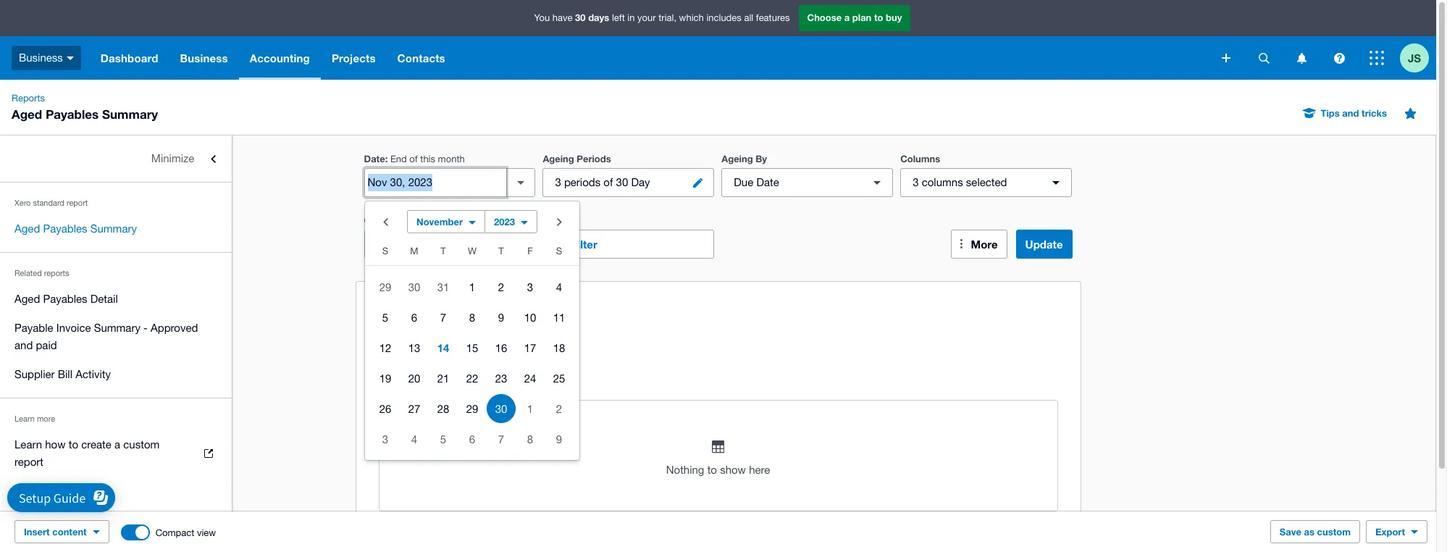 Task type: locate. For each thing, give the bounding box(es) containing it.
tue nov 28 2023 cell
[[429, 394, 458, 423]]

svg image left js
[[1370, 51, 1385, 65]]

1 horizontal spatial 3
[[913, 176, 919, 188]]

0 vertical spatial aged
[[12, 107, 42, 122]]

0 horizontal spatial t
[[441, 246, 446, 257]]

4 row from the top
[[365, 333, 580, 363]]

0 vertical spatial custom
[[123, 438, 160, 451]]

ageing for ageing by
[[722, 153, 753, 164]]

more
[[37, 415, 55, 423]]

0 vertical spatial 2023
[[494, 216, 515, 228]]

2 horizontal spatial of
[[604, 176, 613, 188]]

here
[[749, 464, 771, 476]]

update button
[[1016, 230, 1073, 259]]

business as of november 30, 2023 ageing by due date
[[379, 339, 503, 386]]

row
[[365, 242, 580, 266], [365, 272, 580, 302], [365, 302, 580, 333], [365, 333, 580, 363], [365, 363, 580, 393], [365, 393, 580, 424], [365, 424, 580, 454]]

payables
[[46, 107, 99, 122], [43, 222, 87, 235], [43, 293, 87, 305]]

business inside business as of november 30, 2023 ageing by due date
[[379, 339, 423, 351]]

thu nov 09 2023 cell
[[487, 303, 516, 332]]

0 vertical spatial learn
[[14, 415, 35, 423]]

0 horizontal spatial a
[[115, 438, 120, 451]]

3 columns selected
[[913, 176, 1008, 188]]

days
[[589, 12, 610, 23]]

1 horizontal spatial 30
[[616, 176, 628, 188]]

to right how
[[69, 438, 78, 451]]

1 vertical spatial a
[[115, 438, 120, 451]]

previous month image
[[371, 207, 400, 236]]

0 vertical spatial to
[[875, 12, 884, 23]]

1 learn from the top
[[14, 415, 35, 423]]

0 vertical spatial of
[[410, 154, 418, 164]]

0 horizontal spatial date
[[364, 153, 385, 164]]

group by document type button
[[364, 230, 536, 259]]

by inside popup button
[[410, 238, 422, 250]]

30 left 'day'
[[616, 176, 628, 188]]

0 vertical spatial november
[[417, 216, 463, 228]]

payables down xero standard report
[[43, 222, 87, 235]]

filter
[[571, 237, 598, 250]]

fri nov 10 2023 cell
[[516, 303, 545, 332]]

in
[[628, 13, 635, 23]]

navigation
[[90, 36, 1212, 80]]

report up aged payables summary
[[67, 199, 88, 207]]

Report title field
[[375, 300, 1052, 333]]

save
[[1280, 526, 1302, 538]]

sun nov 19 2023 cell
[[365, 364, 400, 393]]

report
[[67, 199, 88, 207], [14, 456, 43, 468]]

of right periods
[[604, 176, 613, 188]]

1 horizontal spatial report
[[67, 199, 88, 207]]

0 horizontal spatial business
[[19, 51, 63, 64]]

1 vertical spatial aged
[[14, 222, 40, 235]]

business
[[19, 51, 63, 64], [180, 51, 228, 64], [379, 339, 423, 351]]

report inside learn how to create a custom report
[[14, 456, 43, 468]]

1 vertical spatial 2023
[[479, 357, 503, 369]]

1 vertical spatial to
[[69, 438, 78, 451]]

create
[[81, 438, 112, 451]]

learn left the more
[[14, 415, 35, 423]]

payables inside reports aged payables summary
[[46, 107, 99, 122]]

insert content button
[[14, 520, 109, 543]]

tips and tricks button
[[1295, 101, 1396, 125]]

date inside popup button
[[757, 176, 780, 188]]

1 horizontal spatial of
[[410, 154, 418, 164]]

1 horizontal spatial and
[[1343, 107, 1360, 119]]

m
[[410, 246, 419, 257]]

date : end of this month
[[364, 153, 465, 164]]

1 vertical spatial november
[[407, 357, 458, 369]]

2 3 from the left
[[913, 176, 919, 188]]

save as custom button
[[1271, 520, 1361, 543]]

features
[[756, 13, 790, 23]]

of for 3 periods of 30 day
[[604, 176, 613, 188]]

a left plan at the right top of page
[[845, 12, 850, 23]]

summary down minimize button
[[90, 222, 137, 235]]

by left due
[[416, 374, 428, 386]]

navigation containing dashboard
[[90, 36, 1212, 80]]

t
[[441, 246, 446, 257], [499, 246, 504, 257]]

plan
[[853, 12, 872, 23]]

to
[[875, 12, 884, 23], [69, 438, 78, 451], [708, 464, 717, 476]]

1 vertical spatial learn
[[14, 438, 42, 451]]

1 vertical spatial 30
[[616, 176, 628, 188]]

activity
[[75, 368, 111, 380]]

1 horizontal spatial a
[[845, 12, 850, 23]]

s left filter
[[556, 246, 562, 257]]

2023
[[494, 216, 515, 228], [479, 357, 503, 369]]

1 s from the left
[[382, 246, 389, 257]]

of inside business as of november 30, 2023 ageing by due date
[[395, 357, 404, 369]]

payable
[[14, 322, 53, 334]]

aged down related
[[14, 293, 40, 305]]

0 horizontal spatial of
[[395, 357, 404, 369]]

summary inside payable invoice summary - approved and paid
[[94, 322, 141, 334]]

svg image up tips and tricks button
[[1298, 53, 1307, 63]]

sun nov 26 2023 cell
[[365, 394, 400, 423]]

to left 'show'
[[708, 464, 717, 476]]

0 horizontal spatial s
[[382, 246, 389, 257]]

2 t from the left
[[499, 246, 504, 257]]

tue nov 21 2023 cell
[[429, 364, 458, 393]]

payables down 'reports'
[[43, 293, 87, 305]]

1 row from the top
[[365, 242, 580, 266]]

6 row from the top
[[365, 393, 580, 424]]

2 row from the top
[[365, 272, 580, 302]]

2023 inside business as of november 30, 2023 ageing by due date
[[479, 357, 503, 369]]

summary up minimize button
[[102, 107, 158, 122]]

to inside learn how to create a custom report
[[69, 438, 78, 451]]

reports link
[[6, 91, 51, 106]]

2 vertical spatial aged
[[14, 293, 40, 305]]

2 horizontal spatial business
[[379, 339, 423, 351]]

7 row from the top
[[365, 424, 580, 454]]

date left "end"
[[364, 153, 385, 164]]

date right the due
[[757, 176, 780, 188]]

1 vertical spatial payables
[[43, 222, 87, 235]]

payables down reports link
[[46, 107, 99, 122]]

ageing down as in the bottom left of the page
[[379, 374, 413, 386]]

0 vertical spatial date
[[364, 153, 385, 164]]

export
[[1376, 526, 1406, 538]]

3 for 3 periods of 30 day
[[555, 176, 561, 188]]

periods
[[577, 153, 611, 164]]

svg image
[[1259, 53, 1270, 63], [1334, 53, 1345, 63], [1223, 54, 1231, 62], [67, 56, 74, 60]]

3
[[555, 176, 561, 188], [913, 176, 919, 188]]

30
[[575, 12, 586, 23], [616, 176, 628, 188]]

projects
[[332, 51, 376, 64]]

1 vertical spatial custom
[[1318, 526, 1352, 538]]

november inside group
[[417, 216, 463, 228]]

1 vertical spatial report
[[14, 456, 43, 468]]

Select end date field
[[365, 169, 507, 196]]

custom right create
[[123, 438, 160, 451]]

more button
[[951, 230, 1008, 259]]

learn down learn more
[[14, 438, 42, 451]]

remove from favorites image
[[1396, 99, 1425, 128]]

banner
[[0, 0, 1437, 80]]

aged payables summary link
[[0, 214, 232, 243]]

1 vertical spatial date
[[757, 176, 780, 188]]

summary left -
[[94, 322, 141, 334]]

aged payables detail link
[[0, 285, 232, 314]]

s
[[382, 246, 389, 257], [556, 246, 562, 257]]

3 left periods
[[555, 176, 561, 188]]

0 vertical spatial by
[[410, 238, 422, 250]]

2 vertical spatial to
[[708, 464, 717, 476]]

1 horizontal spatial ageing
[[543, 153, 574, 164]]

1 3 from the left
[[555, 176, 561, 188]]

1 vertical spatial of
[[604, 176, 613, 188]]

ageing up periods
[[543, 153, 574, 164]]

supplier bill activity
[[14, 368, 111, 380]]

of left "this" on the left of the page
[[410, 154, 418, 164]]

f
[[528, 246, 533, 257]]

of inside date : end of this month
[[410, 154, 418, 164]]

0 horizontal spatial 30
[[575, 12, 586, 23]]

columns
[[901, 153, 941, 164]]

aged
[[12, 107, 42, 122], [14, 222, 40, 235], [14, 293, 40, 305]]

sat nov 18 2023 cell
[[545, 333, 580, 362]]

3 down columns
[[913, 176, 919, 188]]

aged down xero on the left top of page
[[14, 222, 40, 235]]

of right as in the bottom left of the page
[[395, 357, 404, 369]]

this
[[421, 154, 436, 164]]

2023 inside group
[[494, 216, 515, 228]]

learn how to create a custom report link
[[0, 430, 232, 477]]

payables for detail
[[43, 293, 87, 305]]

group
[[365, 201, 580, 460]]

accounting
[[250, 51, 310, 64]]

2 vertical spatial summary
[[94, 322, 141, 334]]

thu nov 16 2023 cell
[[487, 333, 516, 362]]

a right create
[[115, 438, 120, 451]]

and down "payable"
[[14, 339, 33, 351]]

1 horizontal spatial s
[[556, 246, 562, 257]]

learn for learn more
[[14, 415, 35, 423]]

type
[[478, 238, 501, 250]]

t left w
[[441, 246, 446, 257]]

1 vertical spatial summary
[[90, 222, 137, 235]]

2023 right 30,
[[479, 357, 503, 369]]

date
[[364, 153, 385, 164], [757, 176, 780, 188]]

2 vertical spatial payables
[[43, 293, 87, 305]]

1 horizontal spatial t
[[499, 246, 504, 257]]

1 horizontal spatial custom
[[1318, 526, 1352, 538]]

0 horizontal spatial to
[[69, 438, 78, 451]]

by inside business as of november 30, 2023 ageing by due date
[[416, 374, 428, 386]]

content
[[52, 526, 87, 538]]

mon nov 13 2023 cell
[[400, 333, 429, 362]]

a inside learn how to create a custom report
[[115, 438, 120, 451]]

sat nov 25 2023 cell
[[545, 364, 580, 393]]

2023 up type
[[494, 216, 515, 228]]

0 horizontal spatial 3
[[555, 176, 561, 188]]

as
[[379, 357, 392, 369]]

reports aged payables summary
[[12, 93, 158, 122]]

learn inside learn how to create a custom report
[[14, 438, 42, 451]]

all
[[745, 13, 754, 23]]

compact view
[[156, 527, 216, 538]]

november
[[417, 216, 463, 228], [407, 357, 458, 369]]

a
[[845, 12, 850, 23], [115, 438, 120, 451]]

how
[[45, 438, 66, 451]]

2 vertical spatial of
[[395, 357, 404, 369]]

2 learn from the top
[[14, 438, 42, 451]]

detail
[[90, 293, 118, 305]]

xero
[[14, 199, 31, 207]]

svg image inside business popup button
[[67, 56, 74, 60]]

group by document type
[[376, 238, 501, 250]]

1 vertical spatial by
[[416, 374, 428, 386]]

30 right have
[[575, 12, 586, 23]]

business inside dropdown button
[[180, 51, 228, 64]]

grid
[[365, 242, 580, 454]]

0 vertical spatial and
[[1343, 107, 1360, 119]]

2 horizontal spatial ageing
[[722, 153, 753, 164]]

thu nov 02 2023 cell
[[487, 272, 516, 301]]

1 horizontal spatial business
[[180, 51, 228, 64]]

t left f
[[499, 246, 504, 257]]

0 vertical spatial payables
[[46, 107, 99, 122]]

by down grouping/summarizing
[[410, 238, 422, 250]]

0 horizontal spatial report
[[14, 456, 43, 468]]

november up group by document type
[[417, 216, 463, 228]]

as
[[1305, 526, 1315, 538]]

show
[[720, 464, 746, 476]]

trial,
[[659, 13, 677, 23]]

0 horizontal spatial ageing
[[379, 374, 413, 386]]

s left m
[[382, 246, 389, 257]]

0 horizontal spatial and
[[14, 339, 33, 351]]

related reports
[[14, 269, 69, 278]]

due
[[734, 176, 754, 188]]

svg image
[[1370, 51, 1385, 65], [1298, 53, 1307, 63]]

ageing inside business as of november 30, 2023 ageing by due date
[[379, 374, 413, 386]]

learn how to create a custom report
[[14, 438, 160, 468]]

to left buy
[[875, 12, 884, 23]]

of for business as of november 30, 2023 ageing by due date
[[395, 357, 404, 369]]

learn for learn how to create a custom report
[[14, 438, 42, 451]]

0 vertical spatial summary
[[102, 107, 158, 122]]

1 vertical spatial and
[[14, 339, 33, 351]]

row group
[[365, 272, 580, 454]]

export button
[[1367, 520, 1428, 543]]

0 vertical spatial 30
[[575, 12, 586, 23]]

3 inside "button"
[[555, 176, 561, 188]]

view
[[197, 527, 216, 538]]

30,
[[461, 357, 476, 369]]

row containing s
[[365, 242, 580, 266]]

of inside "button"
[[604, 176, 613, 188]]

report down learn more
[[14, 456, 43, 468]]

and right tips
[[1343, 107, 1360, 119]]

thu nov 23 2023 cell
[[487, 364, 516, 393]]

custom right as
[[1318, 526, 1352, 538]]

ageing left by
[[722, 153, 753, 164]]

0 horizontal spatial custom
[[123, 438, 160, 451]]

november up due
[[407, 357, 458, 369]]

xero standard report
[[14, 199, 88, 207]]

list of convenience dates image
[[507, 168, 536, 197]]

aged down reports link
[[12, 107, 42, 122]]

2 horizontal spatial to
[[875, 12, 884, 23]]

business button
[[169, 36, 239, 80]]

2 s from the left
[[556, 246, 562, 257]]

mon nov 06 2023 cell
[[400, 303, 429, 332]]

1 horizontal spatial date
[[757, 176, 780, 188]]

approved
[[151, 322, 198, 334]]



Task type: describe. For each thing, give the bounding box(es) containing it.
-
[[144, 322, 148, 334]]

november inside business as of november 30, 2023 ageing by due date
[[407, 357, 458, 369]]

grouping/summarizing
[[364, 214, 468, 226]]

insert content
[[24, 526, 87, 538]]

aged inside reports aged payables summary
[[12, 107, 42, 122]]

1 horizontal spatial to
[[708, 464, 717, 476]]

you have 30 days left in your trial, which includes all features
[[534, 12, 790, 23]]

you
[[534, 13, 550, 23]]

fri nov 03 2023 cell
[[516, 272, 545, 301]]

fri nov 24 2023 cell
[[516, 364, 545, 393]]

ageing by
[[722, 153, 768, 164]]

0 vertical spatial report
[[67, 199, 88, 207]]

bill
[[58, 368, 72, 380]]

paid
[[36, 339, 57, 351]]

invoice
[[56, 322, 91, 334]]

aged for aged payables detail
[[14, 293, 40, 305]]

0 horizontal spatial svg image
[[1298, 53, 1307, 63]]

have
[[553, 13, 573, 23]]

thu nov 30 2023 cell
[[487, 394, 516, 423]]

summary inside reports aged payables summary
[[102, 107, 158, 122]]

business inside popup button
[[19, 51, 63, 64]]

js
[[1409, 51, 1422, 64]]

nothing
[[666, 464, 705, 476]]

contacts button
[[387, 36, 456, 80]]

wed nov 08 2023 cell
[[458, 303, 487, 332]]

reports
[[44, 269, 69, 278]]

payable invoice summary - approved and paid link
[[0, 314, 232, 360]]

3 for 3 columns selected
[[913, 176, 919, 188]]

sun nov 05 2023 cell
[[365, 303, 400, 332]]

summary for invoice
[[94, 322, 141, 334]]

sat nov 11 2023 cell
[[545, 303, 580, 332]]

update
[[1026, 238, 1063, 251]]

sun nov 12 2023 cell
[[365, 333, 400, 362]]

1 horizontal spatial svg image
[[1370, 51, 1385, 65]]

supplier bill activity link
[[0, 360, 232, 389]]

3 periods of 30 day button
[[543, 168, 715, 197]]

payable invoice summary - approved and paid
[[14, 322, 198, 351]]

date
[[452, 374, 474, 386]]

navigation inside banner
[[90, 36, 1212, 80]]

payables for summary
[[43, 222, 87, 235]]

0 vertical spatial a
[[845, 12, 850, 23]]

accounting button
[[239, 36, 321, 80]]

wed nov 29 2023 cell
[[458, 394, 487, 423]]

custom inside "save as custom" 'button'
[[1318, 526, 1352, 538]]

3 periods of 30 day
[[555, 176, 650, 188]]

compact
[[156, 527, 194, 538]]

wed nov 22 2023 cell
[[458, 364, 487, 393]]

next month image
[[545, 207, 574, 236]]

3 row from the top
[[365, 302, 580, 333]]

insert
[[24, 526, 50, 538]]

5 row from the top
[[365, 363, 580, 393]]

your
[[638, 13, 656, 23]]

ageing for ageing periods
[[543, 153, 574, 164]]

related
[[14, 269, 42, 278]]

business button
[[0, 36, 90, 80]]

tue nov 14 2023 cell
[[429, 333, 458, 362]]

group containing november
[[365, 201, 580, 460]]

:
[[385, 153, 388, 164]]

w
[[468, 246, 477, 257]]

filter button
[[543, 230, 715, 259]]

tips and tricks
[[1321, 107, 1388, 119]]

day
[[631, 176, 650, 188]]

group
[[376, 238, 407, 250]]

choose a plan to buy
[[808, 12, 903, 23]]

minimize button
[[0, 144, 232, 173]]

sat nov 04 2023 cell
[[545, 272, 580, 301]]

custom inside learn how to create a custom report
[[123, 438, 160, 451]]

tips
[[1321, 107, 1340, 119]]

js button
[[1401, 36, 1437, 80]]

reports
[[12, 93, 45, 104]]

to inside banner
[[875, 12, 884, 23]]

minimize
[[151, 152, 194, 164]]

summary for payables
[[90, 222, 137, 235]]

standard
[[33, 199, 64, 207]]

projects button
[[321, 36, 387, 80]]

1 t from the left
[[441, 246, 446, 257]]

supplier
[[14, 368, 55, 380]]

nothing to show here
[[666, 464, 771, 476]]

banner containing js
[[0, 0, 1437, 80]]

due date
[[734, 176, 780, 188]]

due date button
[[722, 168, 894, 197]]

columns
[[922, 176, 964, 188]]

tue nov 07 2023 cell
[[429, 303, 458, 332]]

30 inside banner
[[575, 12, 586, 23]]

aged payables summary
[[14, 222, 137, 235]]

aged payables detail
[[14, 293, 118, 305]]

end
[[391, 154, 407, 164]]

due
[[431, 374, 449, 386]]

which
[[679, 13, 704, 23]]

grid containing s
[[365, 242, 580, 454]]

mon nov 27 2023 cell
[[400, 394, 429, 423]]

aged for aged payables summary
[[14, 222, 40, 235]]

ageing periods
[[543, 153, 611, 164]]

choose
[[808, 12, 842, 23]]

document
[[425, 238, 475, 250]]

dashboard link
[[90, 36, 169, 80]]

contacts
[[398, 51, 446, 64]]

tricks
[[1362, 107, 1388, 119]]

learn more
[[14, 415, 55, 423]]

and inside payable invoice summary - approved and paid
[[14, 339, 33, 351]]

save as custom
[[1280, 526, 1352, 538]]

fri nov 17 2023 cell
[[516, 333, 545, 362]]

buy
[[886, 12, 903, 23]]

includes
[[707, 13, 742, 23]]

left
[[612, 13, 625, 23]]

wed nov 15 2023 cell
[[458, 333, 487, 362]]

wed nov 01 2023 cell
[[458, 272, 487, 301]]

and inside button
[[1343, 107, 1360, 119]]

30 inside 3 periods of 30 day "button"
[[616, 176, 628, 188]]

mon nov 20 2023 cell
[[400, 364, 429, 393]]

dashboard
[[101, 51, 158, 64]]



Task type: vqa. For each thing, say whether or not it's contained in the screenshot.
:
yes



